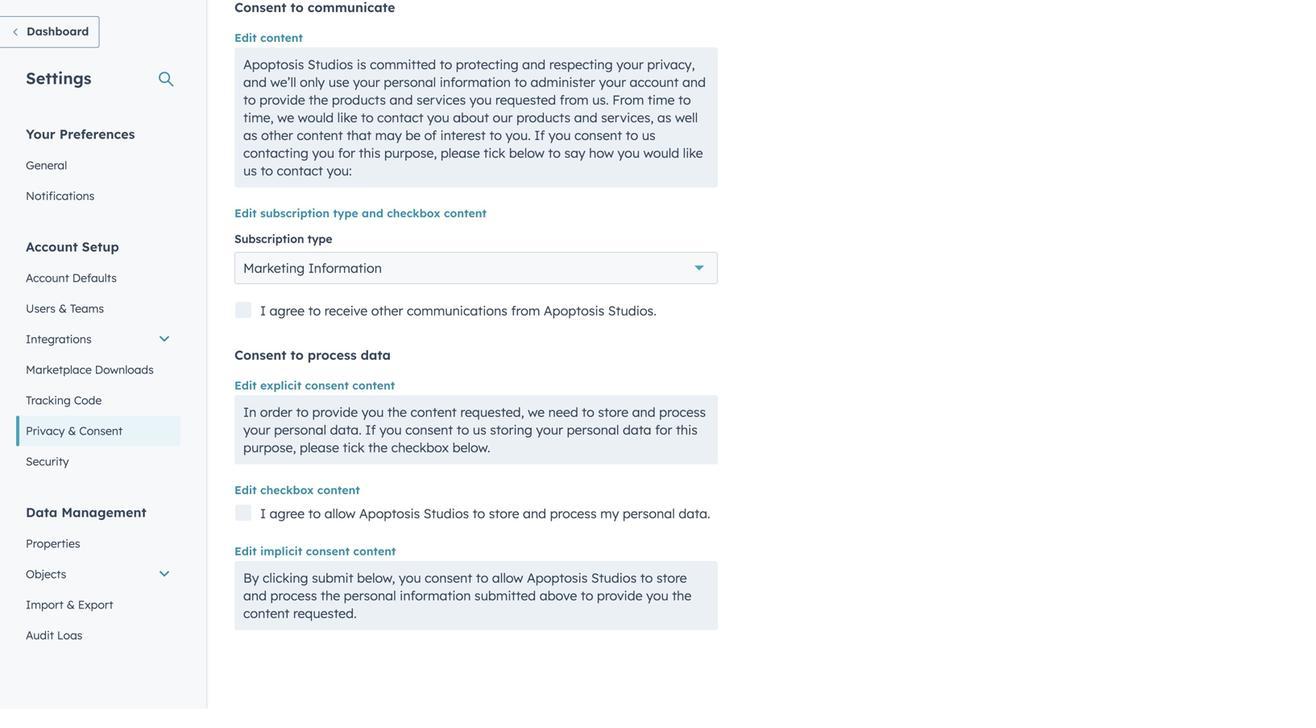 Task type: locate. For each thing, give the bounding box(es) containing it.
integrations button
[[16, 324, 181, 355]]

0 vertical spatial provide
[[260, 92, 305, 108]]

0 vertical spatial like
[[337, 110, 357, 126]]

0 horizontal spatial consent
[[79, 424, 123, 438]]

0 horizontal spatial other
[[261, 127, 293, 143]]

content
[[260, 31, 303, 45], [297, 127, 343, 143], [444, 206, 487, 220], [352, 379, 395, 393], [411, 405, 457, 421], [317, 483, 360, 498], [353, 545, 396, 559], [243, 606, 290, 622]]

contact
[[377, 110, 424, 126], [277, 163, 323, 179]]

clicking
[[263, 571, 308, 587]]

1 i from the top
[[260, 303, 266, 319]]

and down by
[[243, 588, 267, 604]]

us
[[642, 127, 656, 143], [243, 163, 257, 179], [473, 422, 487, 438]]

consent up how
[[575, 127, 622, 143]]

0 vertical spatial studios
[[308, 56, 353, 73]]

consent right below,
[[425, 571, 472, 587]]

0 vertical spatial products
[[332, 92, 386, 108]]

0 horizontal spatial like
[[337, 110, 357, 126]]

type down you:
[[333, 206, 358, 220]]

below.
[[453, 440, 490, 456]]

type
[[333, 206, 358, 220], [308, 232, 332, 246]]

data. inside 'in order to provide you the content requested, we need to store and process your personal data. if you consent to us storing your personal data for this purpose, please tick the checkbox below.'
[[330, 422, 362, 438]]

only
[[300, 74, 325, 90]]

if
[[534, 127, 545, 143], [365, 422, 376, 438]]

marketplace downloads link
[[16, 355, 181, 386]]

personal down order
[[274, 422, 326, 438]]

you
[[470, 92, 492, 108], [427, 110, 449, 126], [549, 127, 571, 143], [312, 145, 334, 161], [618, 145, 640, 161], [362, 405, 384, 421], [380, 422, 402, 438], [399, 571, 421, 587], [646, 588, 669, 604]]

provide right above
[[597, 588, 643, 604]]

0 horizontal spatial if
[[365, 422, 376, 438]]

us down contacting
[[243, 163, 257, 179]]

1 vertical spatial i
[[260, 506, 266, 522]]

consent inside by clicking submit below, you consent to allow apoptosis studios to store and process the personal information submitted above to provide you the content requested.
[[425, 571, 472, 587]]

content left that
[[297, 127, 343, 143]]

edit inside "button"
[[234, 31, 257, 45]]

1 horizontal spatial us
[[473, 422, 487, 438]]

would down well
[[644, 145, 679, 161]]

other
[[261, 127, 293, 143], [371, 303, 403, 319]]

us down services,
[[642, 127, 656, 143]]

personal down below,
[[344, 588, 396, 604]]

0 vertical spatial &
[[59, 302, 67, 316]]

if inside "apoptosis studios is committed to protecting and respecting your privacy, and we'll only use your personal information to administer your account and to provide the products and services you requested from us. from time to time, we would like to contact you about our products and services, as well as other content that may be of interest to you. if you consent to us contacting you for this purpose, please tick below to say how you would like us to contact you:"
[[534, 127, 545, 143]]

purpose, down be
[[384, 145, 437, 161]]

2 horizontal spatial studios
[[591, 571, 637, 587]]

1 horizontal spatial from
[[560, 92, 589, 108]]

information
[[440, 74, 511, 90], [400, 588, 471, 604]]

from
[[560, 92, 589, 108], [511, 303, 540, 319]]

properties
[[26, 537, 80, 551]]

your preferences
[[26, 126, 135, 142]]

your up the us. on the top of page
[[599, 74, 626, 90]]

and up information
[[362, 206, 383, 220]]

teams
[[70, 302, 104, 316]]

provide inside "apoptosis studios is committed to protecting and respecting your privacy, and we'll only use your personal information to administer your account and to provide the products and services you requested from us. from time to time, we would like to contact you about our products and services, as well as other content that may be of interest to you. if you consent to us contacting you for this purpose, please tick below to say how you would like us to contact you:"
[[260, 92, 305, 108]]

tracking code link
[[16, 386, 181, 416]]

1 horizontal spatial purpose,
[[384, 145, 437, 161]]

1 vertical spatial from
[[511, 303, 540, 319]]

0 horizontal spatial please
[[300, 440, 339, 456]]

tick left below
[[484, 145, 506, 161]]

0 vertical spatial as
[[657, 110, 672, 126]]

1 horizontal spatial for
[[655, 422, 672, 438]]

we left need
[[528, 405, 545, 421]]

provide down we'll at the left top of page
[[260, 92, 305, 108]]

edit for in order to provide you the content requested, we need to store and process your personal data. if you consent to us storing your personal data for this purpose, please tick the checkbox below.
[[234, 379, 257, 393]]

content up below,
[[353, 545, 396, 559]]

information
[[308, 260, 382, 276]]

1 horizontal spatial as
[[657, 110, 672, 126]]

for inside "apoptosis studios is committed to protecting and respecting your privacy, and we'll only use your personal information to administer your account and to provide the products and services you requested from us. from time to time, we would like to contact you about our products and services, as well as other content that may be of interest to you. if you consent to us contacting you for this purpose, please tick below to say how you would like us to contact you:"
[[338, 145, 355, 161]]

1 vertical spatial we
[[528, 405, 545, 421]]

we
[[277, 110, 294, 126], [528, 405, 545, 421]]

products down requested
[[517, 110, 571, 126]]

other inside "apoptosis studios is committed to protecting and respecting your privacy, and we'll only use your personal information to administer your account and to provide the products and services you requested from us. from time to time, we would like to contact you about our products and services, as well as other content that may be of interest to you. if you consent to us contacting you for this purpose, please tick below to say how you would like us to contact you:"
[[261, 127, 293, 143]]

personal down committed
[[384, 74, 436, 90]]

personal for to
[[384, 74, 436, 90]]

objects
[[26, 568, 66, 582]]

consent to process data
[[234, 347, 391, 363]]

to
[[440, 56, 452, 73], [515, 74, 527, 90], [243, 92, 256, 108], [679, 92, 691, 108], [361, 110, 374, 126], [489, 127, 502, 143], [626, 127, 638, 143], [548, 145, 561, 161], [261, 163, 273, 179], [308, 303, 321, 319], [290, 347, 304, 363], [296, 405, 309, 421], [582, 405, 595, 421], [457, 422, 469, 438], [308, 506, 321, 522], [473, 506, 485, 522], [476, 571, 489, 587], [640, 571, 653, 587], [581, 588, 593, 604]]

store for we
[[598, 405, 629, 421]]

information for consent
[[400, 588, 471, 604]]

account up account defaults at top left
[[26, 239, 78, 255]]

if inside 'in order to provide you the content requested, we need to store and process your personal data. if you consent to us storing your personal data for this purpose, please tick the checkbox below.'
[[365, 422, 376, 438]]

edit for by clicking submit below, you consent to allow apoptosis studios to store and process the personal information submitted above to provide you the content requested.
[[234, 545, 257, 559]]

2 edit from the top
[[234, 206, 257, 220]]

and up administer
[[522, 56, 546, 73]]

0 horizontal spatial type
[[308, 232, 332, 246]]

apoptosis up above
[[527, 571, 588, 587]]

requested.
[[293, 606, 357, 622]]

committed
[[370, 56, 436, 73]]

0 horizontal spatial this
[[359, 145, 381, 161]]

agree down edit checkbox content button
[[270, 506, 305, 522]]

content up marketing information "popup button"
[[444, 206, 487, 220]]

tick inside "apoptosis studios is committed to protecting and respecting your privacy, and we'll only use your personal information to administer your account and to provide the products and services you requested from us. from time to time, we would like to contact you about our products and services, as well as other content that may be of interest to you. if you consent to us contacting you for this purpose, please tick below to say how you would like us to contact you:"
[[484, 145, 506, 161]]

apoptosis up below,
[[359, 506, 420, 522]]

& inside the data management element
[[67, 598, 75, 612]]

like down well
[[683, 145, 703, 161]]

0 vertical spatial information
[[440, 74, 511, 90]]

we right time,
[[277, 110, 294, 126]]

and inside button
[[362, 206, 383, 220]]

0 horizontal spatial studios
[[308, 56, 353, 73]]

0 horizontal spatial us
[[243, 163, 257, 179]]

2 agree from the top
[[270, 506, 305, 522]]

products down use
[[332, 92, 386, 108]]

2 vertical spatial provide
[[597, 588, 643, 604]]

tick up edit checkbox content on the left of the page
[[343, 440, 365, 456]]

privacy & consent
[[26, 424, 123, 438]]

0 vertical spatial from
[[560, 92, 589, 108]]

content inside 'in order to provide you the content requested, we need to store and process your personal data. if you consent to us storing your personal data for this purpose, please tick the checkbox below.'
[[411, 405, 457, 421]]

studios
[[308, 56, 353, 73], [424, 506, 469, 522], [591, 571, 637, 587]]

personal down need
[[567, 422, 619, 438]]

provide
[[260, 92, 305, 108], [312, 405, 358, 421], [597, 588, 643, 604]]

below,
[[357, 571, 395, 587]]

checkbox
[[387, 206, 441, 220], [391, 440, 449, 456], [260, 483, 314, 498]]

consent up below.
[[405, 422, 453, 438]]

0 horizontal spatial purpose,
[[243, 440, 296, 456]]

0 vertical spatial please
[[441, 145, 480, 161]]

0 horizontal spatial provide
[[260, 92, 305, 108]]

and down committed
[[390, 92, 413, 108]]

1 vertical spatial store
[[489, 506, 519, 522]]

us up below.
[[473, 422, 487, 438]]

edit content
[[234, 31, 303, 45]]

1 vertical spatial as
[[243, 127, 258, 143]]

0 vertical spatial if
[[534, 127, 545, 143]]

apoptosis inside "apoptosis studios is committed to protecting and respecting your privacy, and we'll only use your personal information to administer your account and to provide the products and services you requested from us. from time to time, we would like to contact you about our products and services, as well as other content that may be of interest to you. if you consent to us contacting you for this purpose, please tick below to say how you would like us to contact you:"
[[243, 56, 304, 73]]

purpose, inside "apoptosis studios is committed to protecting and respecting your privacy, and we'll only use your personal information to administer your account and to provide the products and services you requested from us. from time to time, we would like to contact you about our products and services, as well as other content that may be of interest to you. if you consent to us contacting you for this purpose, please tick below to say how you would like us to contact you:"
[[384, 145, 437, 161]]

1 vertical spatial purpose,
[[243, 440, 296, 456]]

0 horizontal spatial from
[[511, 303, 540, 319]]

1 edit from the top
[[234, 31, 257, 45]]

1 vertical spatial data.
[[679, 506, 710, 522]]

0 horizontal spatial we
[[277, 110, 294, 126]]

2 vertical spatial store
[[657, 571, 687, 587]]

as down time,
[[243, 127, 258, 143]]

1 account from the top
[[26, 239, 78, 255]]

marketing
[[243, 260, 305, 276]]

tick inside 'in order to provide you the content requested, we need to store and process your personal data. if you consent to us storing your personal data for this purpose, please tick the checkbox below.'
[[343, 440, 365, 456]]

and down the us. on the top of page
[[574, 110, 598, 126]]

our
[[493, 110, 513, 126]]

contact up may
[[377, 110, 424, 126]]

well
[[675, 110, 698, 126]]

content up we'll at the left top of page
[[260, 31, 303, 45]]

information down protecting
[[440, 74, 511, 90]]

please down interest
[[441, 145, 480, 161]]

0 vertical spatial store
[[598, 405, 629, 421]]

edit subscription type and checkbox content button
[[234, 204, 487, 223]]

interest
[[440, 127, 486, 143]]

agree down marketing
[[270, 303, 305, 319]]

studios down the my
[[591, 571, 637, 587]]

apoptosis studios is committed to protecting and respecting your privacy, and we'll only use your personal information to administer your account and to provide the products and services you requested from us. from time to time, we would like to contact you about our products and services, as well as other content that may be of interest to you. if you consent to us contacting you for this purpose, please tick below to say how you would like us to contact you:
[[243, 56, 706, 179]]

& inside 'link'
[[59, 302, 67, 316]]

settings
[[26, 68, 91, 88]]

0 vertical spatial checkbox
[[387, 206, 441, 220]]

&
[[59, 302, 67, 316], [68, 424, 76, 438], [67, 598, 75, 612]]

1 horizontal spatial this
[[676, 422, 698, 438]]

from down administer
[[560, 92, 589, 108]]

subscription
[[234, 232, 304, 246]]

store inside 'in order to provide you the content requested, we need to store and process your personal data. if you consent to us storing your personal data for this purpose, please tick the checkbox below.'
[[598, 405, 629, 421]]

1 horizontal spatial consent
[[234, 347, 287, 363]]

personal for submitted
[[344, 588, 396, 604]]

if down 'edit explicit consent content' button
[[365, 422, 376, 438]]

0 horizontal spatial store
[[489, 506, 519, 522]]

data
[[361, 347, 391, 363], [623, 422, 652, 438]]

need
[[548, 405, 578, 421]]

time,
[[243, 110, 274, 126]]

checkbox down be
[[387, 206, 441, 220]]

0 vertical spatial allow
[[324, 506, 356, 522]]

consent down tracking code link
[[79, 424, 123, 438]]

& right users
[[59, 302, 67, 316]]

1 vertical spatial would
[[644, 145, 679, 161]]

please up edit checkbox content on the left of the page
[[300, 440, 339, 456]]

consent
[[575, 127, 622, 143], [305, 379, 349, 393], [405, 422, 453, 438], [306, 545, 350, 559], [425, 571, 472, 587]]

2 i from the top
[[260, 506, 266, 522]]

1 horizontal spatial tick
[[484, 145, 506, 161]]

information inside "apoptosis studios is committed to protecting and respecting your privacy, and we'll only use your personal information to administer your account and to provide the products and services you requested from us. from time to time, we would like to contact you about our products and services, as well as other content that may be of interest to you. if you consent to us contacting you for this purpose, please tick below to say how you would like us to contact you:"
[[440, 74, 511, 90]]

checkbox up implicit at the bottom left of the page
[[260, 483, 314, 498]]

1 horizontal spatial provide
[[312, 405, 358, 421]]

studios down below.
[[424, 506, 469, 522]]

0 vertical spatial tick
[[484, 145, 506, 161]]

we inside "apoptosis studios is committed to protecting and respecting your privacy, and we'll only use your personal information to administer your account and to provide the products and services you requested from us. from time to time, we would like to contact you about our products and services, as well as other content that may be of interest to you. if you consent to us contacting you for this purpose, please tick below to say how you would like us to contact you:"
[[277, 110, 294, 126]]

1 horizontal spatial contact
[[377, 110, 424, 126]]

i for i agree to receive other communications from apoptosis studios.
[[260, 303, 266, 319]]

receive
[[324, 303, 368, 319]]

type up marketing information
[[308, 232, 332, 246]]

edit
[[234, 31, 257, 45], [234, 206, 257, 220], [234, 379, 257, 393], [234, 483, 257, 498], [234, 545, 257, 559]]

would
[[298, 110, 334, 126], [644, 145, 679, 161]]

1 horizontal spatial like
[[683, 145, 703, 161]]

2 account from the top
[[26, 271, 69, 285]]

& for consent
[[68, 424, 76, 438]]

checkbox left below.
[[391, 440, 449, 456]]

services
[[417, 92, 466, 108]]

this
[[359, 145, 381, 161], [676, 422, 698, 438]]

data.
[[330, 422, 362, 438], [679, 506, 710, 522]]

allow
[[324, 506, 356, 522], [492, 571, 523, 587]]

purpose, inside 'in order to provide you the content requested, we need to store and process your personal data. if you consent to us storing your personal data for this purpose, please tick the checkbox below.'
[[243, 440, 296, 456]]

and right need
[[632, 405, 656, 421]]

the inside "apoptosis studios is committed to protecting and respecting your privacy, and we'll only use your personal information to administer your account and to provide the products and services you requested from us. from time to time, we would like to contact you about our products and services, as well as other content that may be of interest to you. if you consent to us contacting you for this purpose, please tick below to say how you would like us to contact you:"
[[309, 92, 328, 108]]

agree for i agree to receive other communications from apoptosis studios.
[[270, 303, 305, 319]]

2 vertical spatial studios
[[591, 571, 637, 587]]

consent up explicit
[[234, 347, 287, 363]]

1 vertical spatial for
[[655, 422, 672, 438]]

0 horizontal spatial data
[[361, 347, 391, 363]]

from down marketing information "popup button"
[[511, 303, 540, 319]]

storing
[[490, 422, 533, 438]]

& left export
[[67, 598, 75, 612]]

marketing information button
[[234, 252, 718, 284]]

1 horizontal spatial if
[[534, 127, 545, 143]]

code
[[74, 394, 102, 408]]

1 vertical spatial agree
[[270, 506, 305, 522]]

store inside by clicking submit below, you consent to allow apoptosis studios to store and process the personal information submitted above to provide you the content requested.
[[657, 571, 687, 587]]

0 vertical spatial would
[[298, 110, 334, 126]]

1 horizontal spatial store
[[598, 405, 629, 421]]

0 horizontal spatial would
[[298, 110, 334, 126]]

information left submitted
[[400, 588, 471, 604]]

other right receive
[[371, 303, 403, 319]]

your preferences element
[[16, 125, 181, 212]]

if right you.
[[534, 127, 545, 143]]

2 horizontal spatial us
[[642, 127, 656, 143]]

1 vertical spatial information
[[400, 588, 471, 604]]

your
[[26, 126, 55, 142]]

content up below.
[[411, 405, 457, 421]]

allow up edit implicit consent content at the left of the page
[[324, 506, 356, 522]]

submit
[[312, 571, 353, 587]]

process
[[308, 347, 357, 363], [659, 405, 706, 421], [550, 506, 597, 522], [270, 588, 317, 604]]

1 horizontal spatial other
[[371, 303, 403, 319]]

would down only
[[298, 110, 334, 126]]

i down edit checkbox content button
[[260, 506, 266, 522]]

your up account
[[617, 56, 644, 73]]

as
[[657, 110, 672, 126], [243, 127, 258, 143]]

purpose, down order
[[243, 440, 296, 456]]

data management
[[26, 505, 146, 521]]

submitted
[[475, 588, 536, 604]]

studios up use
[[308, 56, 353, 73]]

1 vertical spatial this
[[676, 422, 698, 438]]

1 agree from the top
[[270, 303, 305, 319]]

subscription
[[260, 206, 330, 220]]

1 horizontal spatial allow
[[492, 571, 523, 587]]

0 horizontal spatial data.
[[330, 422, 362, 438]]

store for apoptosis
[[657, 571, 687, 587]]

edit for apoptosis studios is committed to protecting and respecting your privacy, and we'll only use your personal information to administer your account and to provide the products and services you requested from us. from time to time, we would like to contact you about our products and services, as well as other content that may be of interest to you. if you consent to us contacting you for this purpose, please tick below to say how you would like us to contact you:
[[234, 31, 257, 45]]

subscription type
[[234, 232, 332, 246]]

2 vertical spatial &
[[67, 598, 75, 612]]

1 vertical spatial products
[[517, 110, 571, 126]]

1 vertical spatial tick
[[343, 440, 365, 456]]

1 vertical spatial studios
[[424, 506, 469, 522]]

0 vertical spatial i
[[260, 303, 266, 319]]

account defaults
[[26, 271, 117, 285]]

i
[[260, 303, 266, 319], [260, 506, 266, 522]]

account defaults link
[[16, 263, 181, 294]]

allow up submitted
[[492, 571, 523, 587]]

as down time
[[657, 110, 672, 126]]

5 edit from the top
[[234, 545, 257, 559]]

1 horizontal spatial we
[[528, 405, 545, 421]]

other up contacting
[[261, 127, 293, 143]]

use
[[329, 74, 349, 90]]

0 vertical spatial agree
[[270, 303, 305, 319]]

1 vertical spatial account
[[26, 271, 69, 285]]

1 vertical spatial checkbox
[[391, 440, 449, 456]]

this inside 'in order to provide you the content requested, we need to store and process your personal data. if you consent to us storing your personal data for this purpose, please tick the checkbox below.'
[[676, 422, 698, 438]]

us.
[[592, 92, 609, 108]]

like up that
[[337, 110, 357, 126]]

your
[[617, 56, 644, 73], [353, 74, 380, 90], [599, 74, 626, 90], [243, 422, 270, 438], [536, 422, 563, 438]]

respecting
[[549, 56, 613, 73]]

information inside by clicking submit below, you consent to allow apoptosis studios to store and process the personal information submitted above to provide you the content requested.
[[400, 588, 471, 604]]

1 vertical spatial &
[[68, 424, 76, 438]]

1 horizontal spatial data
[[623, 422, 652, 438]]

0 horizontal spatial as
[[243, 127, 258, 143]]

0 vertical spatial for
[[338, 145, 355, 161]]

1 horizontal spatial please
[[441, 145, 480, 161]]

0 vertical spatial other
[[261, 127, 293, 143]]

products
[[332, 92, 386, 108], [517, 110, 571, 126]]

0 vertical spatial type
[[333, 206, 358, 220]]

personal inside by clicking submit below, you consent to allow apoptosis studios to store and process the personal information submitted above to provide you the content requested.
[[344, 588, 396, 604]]

account up users
[[26, 271, 69, 285]]

agree for i agree to allow apoptosis studios to store and process my personal data.
[[270, 506, 305, 522]]

1 vertical spatial if
[[365, 422, 376, 438]]

in
[[243, 405, 257, 421]]

import & export link
[[16, 590, 181, 621]]

3 edit from the top
[[234, 379, 257, 393]]

contact down contacting
[[277, 163, 323, 179]]

2 horizontal spatial store
[[657, 571, 687, 587]]

& right privacy
[[68, 424, 76, 438]]

content down by
[[243, 606, 290, 622]]

personal inside "apoptosis studios is committed to protecting and respecting your privacy, and we'll only use your personal information to administer your account and to provide the products and services you requested from us. from time to time, we would like to contact you about our products and services, as well as other content that may be of interest to you. if you consent to us contacting you for this purpose, please tick below to say how you would like us to contact you:"
[[384, 74, 436, 90]]

account setup
[[26, 239, 119, 255]]

us inside 'in order to provide you the content requested, we need to store and process your personal data. if you consent to us storing your personal data for this purpose, please tick the checkbox below.'
[[473, 422, 487, 438]]

1 vertical spatial data
[[623, 422, 652, 438]]

i down marketing
[[260, 303, 266, 319]]

information for protecting
[[440, 74, 511, 90]]

allow inside by clicking submit below, you consent to allow apoptosis studios to store and process the personal information submitted above to provide you the content requested.
[[492, 571, 523, 587]]

apoptosis up we'll at the left top of page
[[243, 56, 304, 73]]

logs
[[57, 629, 83, 643]]

notifications link
[[16, 181, 181, 212]]

edit explicit consent content button
[[234, 376, 395, 396]]

by
[[243, 571, 259, 587]]

0 vertical spatial account
[[26, 239, 78, 255]]

0 vertical spatial purpose,
[[384, 145, 437, 161]]

0 vertical spatial this
[[359, 145, 381, 161]]

provide down 'edit explicit consent content' button
[[312, 405, 358, 421]]

0 horizontal spatial for
[[338, 145, 355, 161]]



Task type: describe. For each thing, give the bounding box(es) containing it.
that
[[347, 127, 372, 143]]

edit checkbox content
[[234, 483, 360, 498]]

how
[[589, 145, 614, 161]]

audit logs link
[[16, 621, 181, 651]]

contacting
[[243, 145, 309, 161]]

my
[[600, 506, 619, 522]]

your down in
[[243, 422, 270, 438]]

marketplace downloads
[[26, 363, 154, 377]]

privacy & consent link
[[16, 416, 181, 447]]

administer
[[531, 74, 595, 90]]

you:
[[327, 163, 352, 179]]

your down need
[[536, 422, 563, 438]]

content inside "apoptosis studios is committed to protecting and respecting your privacy, and we'll only use your personal information to administer your account and to provide the products and services you requested from us. from time to time, we would like to contact you about our products and services, as well as other content that may be of interest to you. if you consent to us contacting you for this purpose, please tick below to say how you would like us to contact you:"
[[297, 127, 343, 143]]

1 vertical spatial like
[[683, 145, 703, 161]]

below
[[509, 145, 545, 161]]

process inside by clicking submit below, you consent to allow apoptosis studios to store and process the personal information submitted above to provide you the content requested.
[[270, 588, 317, 604]]

audit
[[26, 629, 54, 643]]

services,
[[601, 110, 654, 126]]

1 horizontal spatial studios
[[424, 506, 469, 522]]

consent up submit at the bottom of page
[[306, 545, 350, 559]]

tracking
[[26, 394, 71, 408]]

dashboard
[[27, 24, 89, 38]]

& for teams
[[59, 302, 67, 316]]

users & teams link
[[16, 294, 181, 324]]

this inside "apoptosis studios is committed to protecting and respecting your privacy, and we'll only use your personal information to administer your account and to provide the products and services you requested from us. from time to time, we would like to contact you about our products and services, as well as other content that may be of interest to you. if you consent to us contacting you for this purpose, please tick below to say how you would like us to contact you:"
[[359, 145, 381, 161]]

import & export
[[26, 598, 113, 612]]

security
[[26, 455, 69, 469]]

type inside button
[[333, 206, 358, 220]]

0 vertical spatial data
[[361, 347, 391, 363]]

edit implicit consent content button
[[234, 542, 396, 562]]

is
[[357, 56, 366, 73]]

above
[[540, 588, 577, 604]]

i for i agree to allow apoptosis studios to store and process my personal data.
[[260, 506, 266, 522]]

communications
[[407, 303, 508, 319]]

time
[[648, 92, 675, 108]]

account for account setup
[[26, 239, 78, 255]]

edit checkbox content button
[[234, 481, 360, 500]]

and inside by clicking submit below, you consent to allow apoptosis studios to store and process the personal information submitted above to provide you the content requested.
[[243, 588, 267, 604]]

requested
[[495, 92, 556, 108]]

edit subscription type and checkbox content
[[234, 206, 487, 220]]

consent inside "apoptosis studios is committed to protecting and respecting your privacy, and we'll only use your personal information to administer your account and to provide the products and services you requested from us. from time to time, we would like to contact you about our products and services, as well as other content that may be of interest to you. if you consent to us contacting you for this purpose, please tick below to say how you would like us to contact you:"
[[575, 127, 622, 143]]

content down consent to process data
[[352, 379, 395, 393]]

notifications
[[26, 189, 95, 203]]

setup
[[82, 239, 119, 255]]

please inside "apoptosis studios is committed to protecting and respecting your privacy, and we'll only use your personal information to administer your account and to provide the products and services you requested from us. from time to time, we would like to contact you about our products and services, as well as other content that may be of interest to you. if you consent to us contacting you for this purpose, please tick below to say how you would like us to contact you:"
[[441, 145, 480, 161]]

protecting
[[456, 56, 519, 73]]

provide inside 'in order to provide you the content requested, we need to store and process your personal data. if you consent to us storing your personal data for this purpose, please tick the checkbox below.'
[[312, 405, 358, 421]]

audit logs
[[26, 629, 83, 643]]

in order to provide you the content requested, we need to store and process your personal data. if you consent to us storing your personal data for this purpose, please tick the checkbox below.
[[243, 405, 706, 456]]

2 vertical spatial checkbox
[[260, 483, 314, 498]]

content up edit implicit consent content at the left of the page
[[317, 483, 360, 498]]

studios inside by clicking submit below, you consent to allow apoptosis studios to store and process the personal information submitted above to provide you the content requested.
[[591, 571, 637, 587]]

0 vertical spatial contact
[[377, 110, 424, 126]]

may
[[375, 127, 402, 143]]

we inside 'in order to provide you the content requested, we need to store and process your personal data. if you consent to us storing your personal data for this purpose, please tick the checkbox below.'
[[528, 405, 545, 421]]

edit explicit consent content
[[234, 379, 395, 393]]

1 horizontal spatial would
[[644, 145, 679, 161]]

defaults
[[72, 271, 117, 285]]

objects button
[[16, 560, 181, 590]]

0 horizontal spatial allow
[[324, 506, 356, 522]]

integrations
[[26, 332, 92, 346]]

from
[[613, 92, 644, 108]]

4 edit from the top
[[234, 483, 257, 498]]

personal right the my
[[623, 506, 675, 522]]

content inside "button"
[[260, 31, 303, 45]]

marketing information
[[243, 260, 382, 276]]

1 vertical spatial type
[[308, 232, 332, 246]]

for inside 'in order to provide you the content requested, we need to store and process your personal data. if you consent to us storing your personal data for this purpose, please tick the checkbox below.'
[[655, 422, 672, 438]]

data
[[26, 505, 57, 521]]

general link
[[16, 150, 181, 181]]

0 vertical spatial consent
[[234, 347, 287, 363]]

content inside by clicking submit below, you consent to allow apoptosis studios to store and process the personal information submitted above to provide you the content requested.
[[243, 606, 290, 622]]

general
[[26, 158, 67, 172]]

we'll
[[270, 74, 296, 90]]

by clicking submit below, you consent to allow apoptosis studios to store and process the personal information submitted above to provide you the content requested.
[[243, 571, 692, 622]]

your down is
[[353, 74, 380, 90]]

personal for if
[[274, 422, 326, 438]]

from inside "apoptosis studios is committed to protecting and respecting your privacy, and we'll only use your personal information to administer your account and to provide the products and services you requested from us. from time to time, we would like to contact you about our products and services, as well as other content that may be of interest to you. if you consent to us contacting you for this purpose, please tick below to say how you would like us to contact you:"
[[560, 92, 589, 108]]

and inside 'in order to provide you the content requested, we need to store and process your personal data. if you consent to us storing your personal data for this purpose, please tick the checkbox below.'
[[632, 405, 656, 421]]

& for export
[[67, 598, 75, 612]]

studios inside "apoptosis studios is committed to protecting and respecting your privacy, and we'll only use your personal information to administer your account and to provide the products and services you requested from us. from time to time, we would like to contact you about our products and services, as well as other content that may be of interest to you. if you consent to us contacting you for this purpose, please tick below to say how you would like us to contact you:"
[[308, 56, 353, 73]]

consent down consent to process data
[[305, 379, 349, 393]]

users
[[26, 302, 56, 316]]

1 vertical spatial other
[[371, 303, 403, 319]]

0 horizontal spatial contact
[[277, 163, 323, 179]]

data management element
[[16, 504, 181, 651]]

account for account defaults
[[26, 271, 69, 285]]

checkbox inside 'in order to provide you the content requested, we need to store and process your personal data. if you consent to us storing your personal data for this purpose, please tick the checkbox below.'
[[391, 440, 449, 456]]

you.
[[506, 127, 531, 143]]

1 horizontal spatial data.
[[679, 506, 710, 522]]

account setup element
[[16, 238, 181, 477]]

be
[[406, 127, 421, 143]]

say
[[564, 145, 586, 161]]

0 horizontal spatial products
[[332, 92, 386, 108]]

and left the my
[[523, 506, 546, 522]]

process inside 'in order to provide you the content requested, we need to store and process your personal data. if you consent to us storing your personal data for this purpose, please tick the checkbox below.'
[[659, 405, 706, 421]]

account
[[630, 74, 679, 90]]

1 vertical spatial us
[[243, 163, 257, 179]]

explicit
[[260, 379, 302, 393]]

downloads
[[95, 363, 154, 377]]

data inside 'in order to provide you the content requested, we need to store and process your personal data. if you consent to us storing your personal data for this purpose, please tick the checkbox below.'
[[623, 422, 652, 438]]

marketplace
[[26, 363, 92, 377]]

about
[[453, 110, 489, 126]]

and down privacy,
[[682, 74, 706, 90]]

i agree to allow apoptosis studios to store and process my personal data.
[[260, 506, 710, 522]]

requested,
[[460, 405, 524, 421]]

properties link
[[16, 529, 181, 560]]

provide inside by clicking submit below, you consent to allow apoptosis studios to store and process the personal information submitted above to provide you the content requested.
[[597, 588, 643, 604]]

of
[[424, 127, 437, 143]]

studios.
[[608, 303, 657, 319]]

management
[[61, 505, 146, 521]]

apoptosis inside by clicking submit below, you consent to allow apoptosis studios to store and process the personal information submitted above to provide you the content requested.
[[527, 571, 588, 587]]

1 horizontal spatial products
[[517, 110, 571, 126]]

consent inside account setup element
[[79, 424, 123, 438]]

privacy,
[[647, 56, 695, 73]]

preferences
[[59, 126, 135, 142]]

import
[[26, 598, 64, 612]]

users & teams
[[26, 302, 104, 316]]

apoptosis left studios.
[[544, 303, 605, 319]]

consent inside 'in order to provide you the content requested, we need to store and process your personal data. if you consent to us storing your personal data for this purpose, please tick the checkbox below.'
[[405, 422, 453, 438]]

and left we'll at the left top of page
[[243, 74, 267, 90]]

privacy
[[26, 424, 65, 438]]

implicit
[[260, 545, 302, 559]]

0 vertical spatial us
[[642, 127, 656, 143]]

please inside 'in order to provide you the content requested, we need to store and process your personal data. if you consent to us storing your personal data for this purpose, please tick the checkbox below.'
[[300, 440, 339, 456]]



Task type: vqa. For each thing, say whether or not it's contained in the screenshot.
calling icon popup button
no



